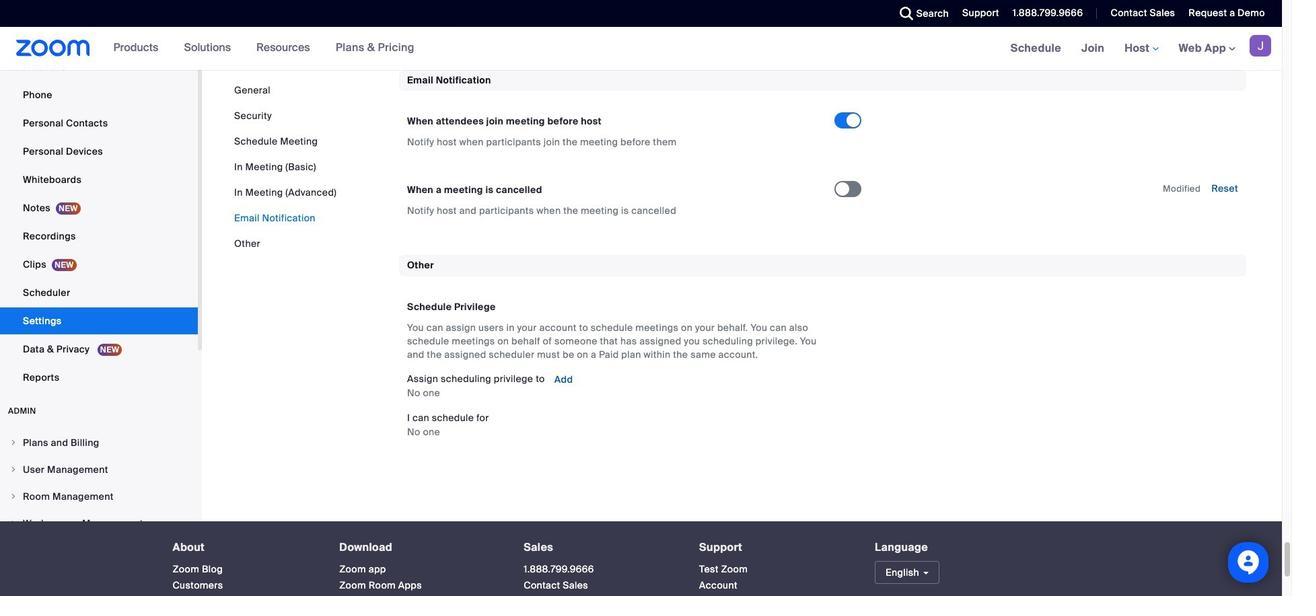 Task type: vqa. For each thing, say whether or not it's contained in the screenshot.
Personal Menu 'menu'
yes



Task type: locate. For each thing, give the bounding box(es) containing it.
heading
[[173, 541, 315, 553], [339, 541, 500, 553], [524, 541, 675, 553], [699, 541, 851, 553]]

1 vertical spatial right image
[[9, 465, 17, 473]]

admin menu menu
[[0, 430, 198, 596]]

4 heading from the left
[[699, 541, 851, 553]]

other element
[[399, 255, 1246, 462]]

right image
[[9, 438, 17, 447], [9, 465, 17, 473], [9, 492, 17, 500]]

2 heading from the left
[[339, 541, 500, 553]]

2 menu item from the top
[[0, 457, 198, 482]]

1 right image from the top
[[9, 438, 17, 447]]

1 heading from the left
[[173, 541, 315, 553]]

banner
[[0, 27, 1282, 71]]

2 vertical spatial right image
[[9, 492, 17, 500]]

4 menu item from the top
[[0, 510, 198, 536]]

0 vertical spatial right image
[[9, 438, 17, 447]]

right image for 1st menu item from the top
[[9, 438, 17, 447]]

right image for third menu item
[[9, 492, 17, 500]]

product information navigation
[[103, 27, 425, 70]]

3 right image from the top
[[9, 492, 17, 500]]

menu item
[[0, 430, 198, 455], [0, 457, 198, 482], [0, 484, 198, 509], [0, 510, 198, 536]]

personal menu menu
[[0, 0, 198, 392]]

menu bar
[[234, 83, 337, 250]]

2 right image from the top
[[9, 465, 17, 473]]



Task type: describe. For each thing, give the bounding box(es) containing it.
3 menu item from the top
[[0, 484, 198, 509]]

side navigation navigation
[[0, 0, 202, 596]]

right image
[[9, 519, 17, 527]]

profile picture image
[[1250, 35, 1271, 57]]

email notification element
[[399, 70, 1246, 234]]

zoom logo image
[[16, 40, 90, 57]]

meetings navigation
[[1001, 27, 1282, 71]]

3 heading from the left
[[524, 541, 675, 553]]

right image for second menu item from the top
[[9, 465, 17, 473]]

1 menu item from the top
[[0, 430, 198, 455]]



